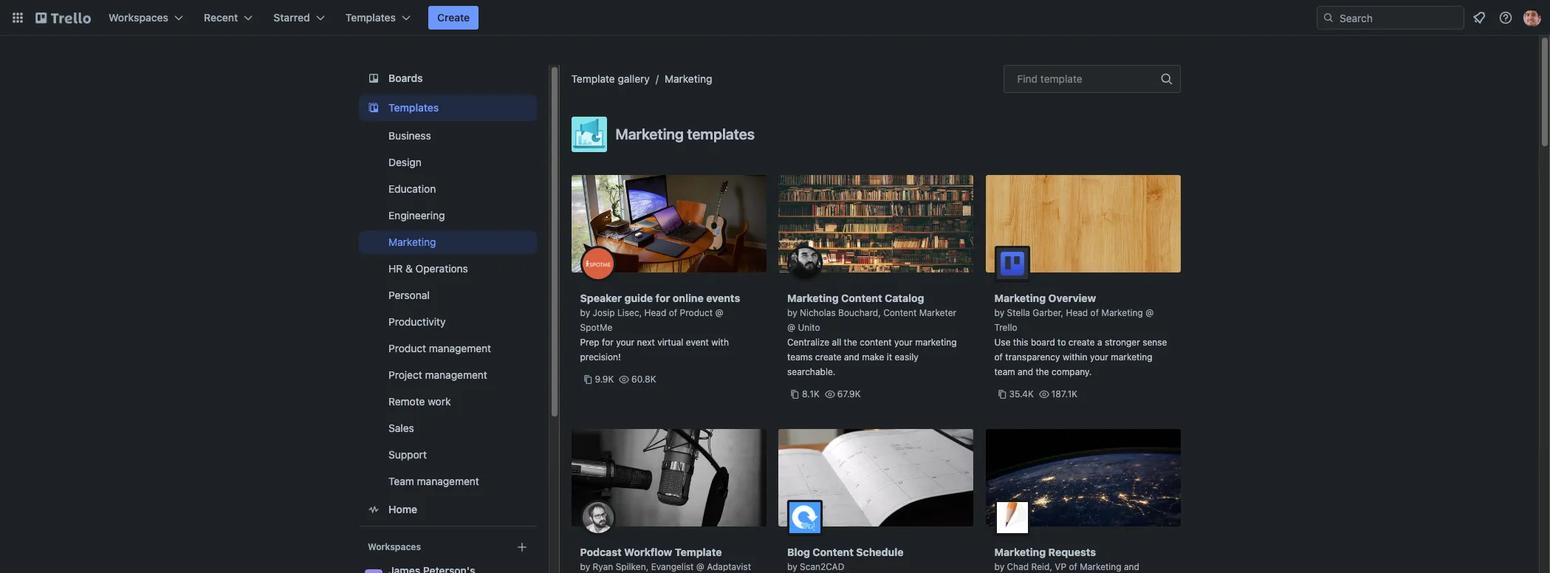 Task type: locate. For each thing, give the bounding box(es) containing it.
2 head from the left
[[1066, 307, 1088, 318]]

catalog
[[885, 292, 924, 304]]

of down online
[[669, 307, 677, 318]]

marketing link up the hr & operations link
[[359, 230, 537, 254]]

nicholas bouchard, content marketer @ unito image
[[787, 246, 823, 281]]

precision!
[[580, 352, 621, 363]]

0 horizontal spatial head
[[645, 307, 667, 318]]

by inside the marketing content catalog by nicholas bouchard, content marketer @ unito centralize all the content your marketing teams create and make it easily searchable.
[[787, 307, 797, 318]]

and down transparency
[[1018, 366, 1033, 377]]

by inside marketing requests by chad reid, vp of marketing and
[[995, 561, 1005, 572]]

by up trello
[[995, 307, 1005, 318]]

create inside marketing overview by stella garber, head of marketing @ trello use this board to create a stronger sense of transparency within your marketing team and the company.
[[1069, 337, 1095, 348]]

gallery
[[618, 72, 650, 85]]

1 head from the left
[[645, 307, 667, 318]]

remote work link
[[359, 390, 537, 414]]

0 vertical spatial content
[[841, 292, 882, 304]]

marketing up &
[[388, 236, 436, 248]]

2 vertical spatial and
[[1124, 561, 1140, 572]]

marketing inside the marketing content catalog by nicholas bouchard, content marketer @ unito centralize all the content your marketing teams create and make it easily searchable.
[[787, 292, 839, 304]]

templates link
[[359, 95, 537, 121]]

marketing link
[[665, 72, 712, 85], [359, 230, 537, 254]]

marketing right gallery
[[665, 72, 712, 85]]

and left make
[[844, 352, 860, 363]]

0 vertical spatial management
[[429, 342, 491, 355]]

marketing up chad
[[995, 546, 1046, 558]]

of right vp
[[1069, 561, 1078, 572]]

make
[[862, 352, 884, 363]]

hr
[[388, 262, 402, 275]]

team
[[388, 475, 414, 488]]

management down product management link
[[425, 369, 487, 381]]

team management
[[388, 475, 479, 488]]

starred
[[274, 11, 310, 24]]

company.
[[1052, 366, 1092, 377]]

for up precision!
[[602, 337, 614, 348]]

remote
[[388, 395, 425, 408]]

operations
[[415, 262, 468, 275]]

1 vertical spatial templates
[[388, 101, 439, 114]]

0 horizontal spatial create
[[815, 352, 842, 363]]

design link
[[359, 151, 537, 174]]

templates inside templates link
[[388, 101, 439, 114]]

the right all on the bottom right of the page
[[844, 337, 857, 348]]

0 vertical spatial template
[[571, 72, 615, 85]]

of down overview
[[1091, 307, 1099, 318]]

1 horizontal spatial marketing link
[[665, 72, 712, 85]]

template gallery
[[571, 72, 650, 85]]

by inside podcast workflow template by ryan spilken, evangelist @ adaptavist
[[580, 561, 590, 572]]

@ down events
[[715, 307, 724, 318]]

content down catalog
[[884, 307, 917, 318]]

2 horizontal spatial and
[[1124, 561, 1140, 572]]

nicholas
[[800, 307, 836, 318]]

marketing up the stronger
[[1102, 307, 1143, 318]]

hr & operations link
[[359, 257, 537, 281]]

centralize
[[787, 337, 830, 348]]

2 vertical spatial management
[[417, 475, 479, 488]]

templates up board image
[[345, 11, 396, 24]]

template left gallery
[[571, 72, 615, 85]]

marketing down gallery
[[616, 126, 684, 143]]

0 vertical spatial create
[[1069, 337, 1095, 348]]

head inside 'speaker guide for online events by josip lisec, head of product @ spotme prep for your next virtual event with precision!'
[[645, 307, 667, 318]]

requests
[[1049, 546, 1096, 558]]

marketing down the stronger
[[1111, 352, 1153, 363]]

template board image
[[365, 99, 382, 117]]

for right guide
[[656, 292, 670, 304]]

1 horizontal spatial create
[[1069, 337, 1095, 348]]

content up bouchard,
[[841, 292, 882, 304]]

next
[[637, 337, 655, 348]]

marketer
[[919, 307, 957, 318]]

for
[[656, 292, 670, 304], [602, 337, 614, 348]]

starred button
[[265, 6, 334, 30]]

spotme
[[580, 322, 613, 333]]

marketing
[[665, 72, 712, 85], [616, 126, 684, 143], [388, 236, 436, 248], [787, 292, 839, 304], [995, 292, 1046, 304], [1102, 307, 1143, 318], [995, 546, 1046, 558], [1080, 561, 1122, 572]]

and right vp
[[1124, 561, 1140, 572]]

management down support 'link'
[[417, 475, 479, 488]]

back to home image
[[35, 6, 91, 30]]

the down transparency
[[1036, 366, 1049, 377]]

1 horizontal spatial your
[[894, 337, 913, 348]]

trello
[[995, 322, 1018, 333]]

business link
[[359, 124, 537, 148]]

template gallery link
[[571, 72, 650, 85]]

marketing link right gallery
[[665, 72, 712, 85]]

management inside product management link
[[429, 342, 491, 355]]

management inside "project management" link
[[425, 369, 487, 381]]

1 vertical spatial template
[[675, 546, 722, 558]]

use
[[995, 337, 1011, 348]]

0 horizontal spatial for
[[602, 337, 614, 348]]

0 vertical spatial and
[[844, 352, 860, 363]]

by left ryan
[[580, 561, 590, 572]]

1 horizontal spatial product
[[680, 307, 713, 318]]

of inside marketing requests by chad reid, vp of marketing and
[[1069, 561, 1078, 572]]

template
[[571, 72, 615, 85], [675, 546, 722, 558]]

templates button
[[337, 6, 420, 30]]

and
[[844, 352, 860, 363], [1018, 366, 1033, 377], [1124, 561, 1140, 572]]

your inside marketing overview by stella garber, head of marketing @ trello use this board to create a stronger sense of transparency within your marketing team and the company.
[[1090, 352, 1109, 363]]

187.1k
[[1052, 389, 1078, 400]]

search image
[[1323, 12, 1335, 24]]

template
[[1041, 72, 1083, 85]]

engineering link
[[359, 204, 537, 228]]

product
[[680, 307, 713, 318], [388, 342, 426, 355]]

stella
[[1007, 307, 1030, 318]]

team
[[995, 366, 1015, 377]]

0 vertical spatial templates
[[345, 11, 396, 24]]

create up within
[[1069, 337, 1095, 348]]

head down overview
[[1066, 307, 1088, 318]]

@
[[715, 307, 724, 318], [1146, 307, 1154, 318], [787, 322, 796, 333], [696, 561, 705, 572]]

@ up sense
[[1146, 307, 1154, 318]]

your up 'easily'
[[894, 337, 913, 348]]

james peterson (jamespeterson93) image
[[1524, 9, 1542, 27]]

0 vertical spatial workspaces
[[109, 11, 168, 24]]

the
[[844, 337, 857, 348], [1036, 366, 1049, 377]]

0 horizontal spatial the
[[844, 337, 857, 348]]

0 vertical spatial the
[[844, 337, 857, 348]]

1 vertical spatial the
[[1036, 366, 1049, 377]]

templates up business
[[388, 101, 439, 114]]

0 horizontal spatial and
[[844, 352, 860, 363]]

blog content schedule by scan2cad
[[787, 546, 904, 572]]

unito
[[798, 322, 820, 333]]

@ right evangelist
[[696, 561, 705, 572]]

podcast
[[580, 546, 622, 558]]

1 horizontal spatial and
[[1018, 366, 1033, 377]]

1 vertical spatial management
[[425, 369, 487, 381]]

garber,
[[1033, 307, 1064, 318]]

by up spotme
[[580, 307, 590, 318]]

0 horizontal spatial product
[[388, 342, 426, 355]]

engineering
[[388, 209, 445, 222]]

workflow
[[624, 546, 672, 558]]

by down blog
[[787, 561, 797, 572]]

management for product management
[[429, 342, 491, 355]]

0 horizontal spatial workspaces
[[109, 11, 168, 24]]

your inside the marketing content catalog by nicholas bouchard, content marketer @ unito centralize all the content your marketing teams create and make it easily searchable.
[[894, 337, 913, 348]]

by
[[580, 307, 590, 318], [787, 307, 797, 318], [995, 307, 1005, 318], [580, 561, 590, 572], [787, 561, 797, 572], [995, 561, 1005, 572]]

content inside 'blog content schedule by scan2cad'
[[813, 546, 854, 558]]

and inside marketing requests by chad reid, vp of marketing and
[[1124, 561, 1140, 572]]

2 vertical spatial content
[[813, 546, 854, 558]]

0 vertical spatial marketing
[[915, 337, 957, 348]]

marketing requests by chad reid, vp of marketing and
[[995, 546, 1140, 573]]

of
[[669, 307, 677, 318], [1091, 307, 1099, 318], [995, 352, 1003, 363], [1069, 561, 1078, 572]]

project
[[388, 369, 422, 381]]

1 vertical spatial create
[[815, 352, 842, 363]]

1 vertical spatial and
[[1018, 366, 1033, 377]]

spilken,
[[616, 561, 649, 572]]

find
[[1017, 72, 1038, 85]]

@ left unito
[[787, 322, 796, 333]]

1 horizontal spatial head
[[1066, 307, 1088, 318]]

0 vertical spatial for
[[656, 292, 670, 304]]

by left chad
[[995, 561, 1005, 572]]

marketing inside marketing overview by stella garber, head of marketing @ trello use this board to create a stronger sense of transparency within your marketing team and the company.
[[1111, 352, 1153, 363]]

2 horizontal spatial your
[[1090, 352, 1109, 363]]

workspaces inside popup button
[[109, 11, 168, 24]]

marketing down requests
[[1080, 561, 1122, 572]]

1 horizontal spatial marketing
[[1111, 352, 1153, 363]]

josip lisec, head of product @ spotme image
[[580, 246, 616, 281]]

management down the productivity link
[[429, 342, 491, 355]]

0 vertical spatial marketing link
[[665, 72, 712, 85]]

sales
[[388, 422, 414, 434]]

marketing inside the marketing content catalog by nicholas bouchard, content marketer @ unito centralize all the content your marketing teams create and make it easily searchable.
[[915, 337, 957, 348]]

create
[[1069, 337, 1095, 348], [815, 352, 842, 363]]

ryan
[[593, 561, 613, 572]]

ryan spilken, evangelist @ adaptavist image
[[580, 500, 616, 536]]

0 horizontal spatial your
[[616, 337, 635, 348]]

scan2cad
[[800, 561, 845, 572]]

marketing up nicholas
[[787, 292, 839, 304]]

the inside marketing overview by stella garber, head of marketing @ trello use this board to create a stronger sense of transparency within your marketing team and the company.
[[1036, 366, 1049, 377]]

product up the project
[[388, 342, 426, 355]]

your down a
[[1090, 352, 1109, 363]]

product inside 'speaker guide for online events by josip lisec, head of product @ spotme prep for your next virtual event with precision!'
[[680, 307, 713, 318]]

content up scan2cad
[[813, 546, 854, 558]]

head down guide
[[645, 307, 667, 318]]

product down online
[[680, 307, 713, 318]]

1 horizontal spatial template
[[675, 546, 722, 558]]

management inside the team management link
[[417, 475, 479, 488]]

to
[[1058, 337, 1066, 348]]

1 vertical spatial workspaces
[[367, 541, 421, 553]]

0 horizontal spatial marketing
[[915, 337, 957, 348]]

template inside podcast workflow template by ryan spilken, evangelist @ adaptavist
[[675, 546, 722, 558]]

by left nicholas
[[787, 307, 797, 318]]

your
[[616, 337, 635, 348], [894, 337, 913, 348], [1090, 352, 1109, 363]]

marketing down the 'marketer'
[[915, 337, 957, 348]]

Find template field
[[1003, 65, 1181, 93]]

management
[[429, 342, 491, 355], [425, 369, 487, 381], [417, 475, 479, 488]]

content for catalog
[[841, 292, 882, 304]]

product management
[[388, 342, 491, 355]]

home link
[[359, 496, 537, 523]]

content
[[841, 292, 882, 304], [884, 307, 917, 318], [813, 546, 854, 558]]

template up evangelist
[[675, 546, 722, 558]]

chad reid, vp of marketing and communications @ jotform image
[[995, 500, 1030, 536]]

35.4k
[[1009, 389, 1034, 400]]

1 horizontal spatial for
[[656, 292, 670, 304]]

create down all on the bottom right of the page
[[815, 352, 842, 363]]

recent
[[204, 11, 238, 24]]

0 horizontal spatial marketing link
[[359, 230, 537, 254]]

1 vertical spatial marketing
[[1111, 352, 1153, 363]]

create a workspace image
[[513, 538, 531, 556]]

1 horizontal spatial the
[[1036, 366, 1049, 377]]

0 vertical spatial product
[[680, 307, 713, 318]]

0 notifications image
[[1471, 9, 1488, 27]]

your left next
[[616, 337, 635, 348]]

guide
[[625, 292, 653, 304]]



Task type: describe. For each thing, give the bounding box(es) containing it.
personal link
[[359, 284, 537, 307]]

vp
[[1055, 561, 1067, 572]]

stella garber, head of marketing @ trello image
[[995, 246, 1030, 281]]

1 horizontal spatial workspaces
[[367, 541, 421, 553]]

boards
[[388, 72, 423, 84]]

chad
[[1007, 561, 1029, 572]]

management for project management
[[425, 369, 487, 381]]

with
[[712, 337, 729, 348]]

event
[[686, 337, 709, 348]]

Search field
[[1335, 7, 1464, 29]]

stronger
[[1105, 337, 1140, 348]]

speaker guide for online events by josip lisec, head of product @ spotme prep for your next virtual event with precision!
[[580, 292, 740, 363]]

board
[[1031, 337, 1055, 348]]

business
[[388, 129, 431, 142]]

marketing up stella
[[995, 292, 1046, 304]]

personal
[[388, 289, 429, 301]]

find template
[[1017, 72, 1083, 85]]

@ inside marketing overview by stella garber, head of marketing @ trello use this board to create a stronger sense of transparency within your marketing team and the company.
[[1146, 307, 1154, 318]]

1 vertical spatial for
[[602, 337, 614, 348]]

podcast workflow template by ryan spilken, evangelist @ adaptavist
[[580, 546, 751, 572]]

board image
[[365, 69, 382, 87]]

this
[[1013, 337, 1029, 348]]

head inside marketing overview by stella garber, head of marketing @ trello use this board to create a stronger sense of transparency within your marketing team and the company.
[[1066, 307, 1088, 318]]

evangelist
[[651, 561, 694, 572]]

home
[[388, 503, 417, 516]]

product management link
[[359, 337, 537, 360]]

@ inside 'speaker guide for online events by josip lisec, head of product @ spotme prep for your next virtual event with precision!'
[[715, 307, 724, 318]]

hr & operations
[[388, 262, 468, 275]]

adaptavist
[[707, 561, 751, 572]]

your inside 'speaker guide for online events by josip lisec, head of product @ spotme prep for your next virtual event with precision!'
[[616, 337, 635, 348]]

support
[[388, 448, 427, 461]]

a
[[1098, 337, 1102, 348]]

management for team management
[[417, 475, 479, 488]]

teams
[[787, 352, 813, 363]]

overview
[[1049, 292, 1096, 304]]

8.1k
[[802, 389, 820, 400]]

9.9k
[[595, 374, 614, 385]]

workspaces button
[[100, 6, 192, 30]]

online
[[673, 292, 704, 304]]

boards link
[[359, 65, 537, 92]]

templates
[[687, 126, 755, 143]]

education
[[388, 182, 436, 195]]

and inside the marketing content catalog by nicholas bouchard, content marketer @ unito centralize all the content your marketing teams create and make it easily searchable.
[[844, 352, 860, 363]]

sense
[[1143, 337, 1167, 348]]

1 vertical spatial content
[[884, 307, 917, 318]]

of inside 'speaker guide for online events by josip lisec, head of product @ spotme prep for your next virtual event with precision!'
[[669, 307, 677, 318]]

work
[[427, 395, 451, 408]]

open information menu image
[[1499, 10, 1513, 25]]

@ inside the marketing content catalog by nicholas bouchard, content marketer @ unito centralize all the content your marketing teams create and make it easily searchable.
[[787, 322, 796, 333]]

productivity
[[388, 315, 445, 328]]

virtual
[[657, 337, 683, 348]]

marketing icon image
[[571, 117, 607, 152]]

and inside marketing overview by stella garber, head of marketing @ trello use this board to create a stronger sense of transparency within your marketing team and the company.
[[1018, 366, 1033, 377]]

scan2cad image
[[787, 500, 823, 536]]

josip
[[593, 307, 615, 318]]

reid,
[[1032, 561, 1053, 572]]

remote work
[[388, 395, 451, 408]]

project management
[[388, 369, 487, 381]]

0 horizontal spatial template
[[571, 72, 615, 85]]

by inside 'blog content schedule by scan2cad'
[[787, 561, 797, 572]]

content
[[860, 337, 892, 348]]

it
[[887, 352, 892, 363]]

1 vertical spatial product
[[388, 342, 426, 355]]

marketing overview by stella garber, head of marketing @ trello use this board to create a stronger sense of transparency within your marketing team and the company.
[[995, 292, 1167, 377]]

@ inside podcast workflow template by ryan spilken, evangelist @ adaptavist
[[696, 561, 705, 572]]

primary element
[[0, 0, 1550, 35]]

project management link
[[359, 363, 537, 387]]

60.8k
[[632, 374, 656, 385]]

by inside marketing overview by stella garber, head of marketing @ trello use this board to create a stronger sense of transparency within your marketing team and the company.
[[995, 307, 1005, 318]]

67.9k
[[837, 389, 861, 400]]

schedule
[[856, 546, 904, 558]]

create
[[437, 11, 470, 24]]

bouchard,
[[838, 307, 881, 318]]

marketing templates
[[616, 126, 755, 143]]

the inside the marketing content catalog by nicholas bouchard, content marketer @ unito centralize all the content your marketing teams create and make it easily searchable.
[[844, 337, 857, 348]]

team management link
[[359, 470, 537, 493]]

marketing content catalog by nicholas bouchard, content marketer @ unito centralize all the content your marketing teams create and make it easily searchable.
[[787, 292, 957, 377]]

1 vertical spatial marketing link
[[359, 230, 537, 254]]

by inside 'speaker guide for online events by josip lisec, head of product @ spotme prep for your next virtual event with precision!'
[[580, 307, 590, 318]]

prep
[[580, 337, 600, 348]]

templates inside templates popup button
[[345, 11, 396, 24]]

create button
[[428, 6, 479, 30]]

create inside the marketing content catalog by nicholas bouchard, content marketer @ unito centralize all the content your marketing teams create and make it easily searchable.
[[815, 352, 842, 363]]

blog
[[787, 546, 810, 558]]

content for schedule
[[813, 546, 854, 558]]

home image
[[365, 501, 382, 519]]

lisec,
[[618, 307, 642, 318]]

events
[[706, 292, 740, 304]]

sales link
[[359, 417, 537, 440]]

productivity link
[[359, 310, 537, 334]]

of down use
[[995, 352, 1003, 363]]

education link
[[359, 177, 537, 201]]

recent button
[[195, 6, 262, 30]]

design
[[388, 156, 421, 168]]



Task type: vqa. For each thing, say whether or not it's contained in the screenshot.
virtual
yes



